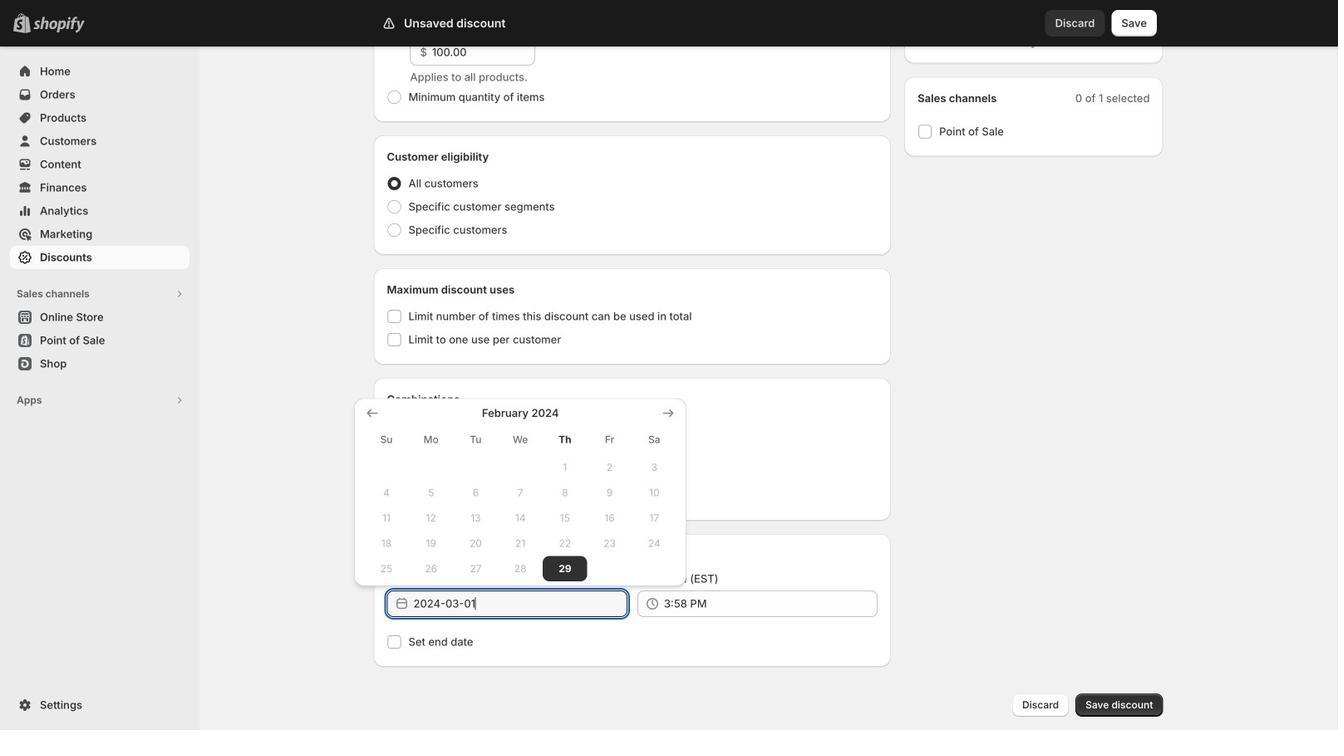 Task type: vqa. For each thing, say whether or not it's contained in the screenshot.
SATURDAY ELEMENT
yes



Task type: locate. For each thing, give the bounding box(es) containing it.
monday element
[[409, 425, 453, 455]]

0.00 text field
[[432, 39, 535, 66]]

sunday element
[[364, 425, 409, 455]]

grid
[[364, 405, 677, 582]]

thursday element
[[543, 425, 587, 455]]



Task type: describe. For each thing, give the bounding box(es) containing it.
shopify image
[[33, 16, 85, 33]]

YYYY-MM-DD text field
[[413, 591, 627, 617]]

saturday element
[[632, 425, 677, 455]]

wednesday element
[[498, 425, 543, 455]]

Enter time text field
[[664, 591, 878, 617]]

friday element
[[587, 425, 632, 455]]

tuesday element
[[453, 425, 498, 455]]



